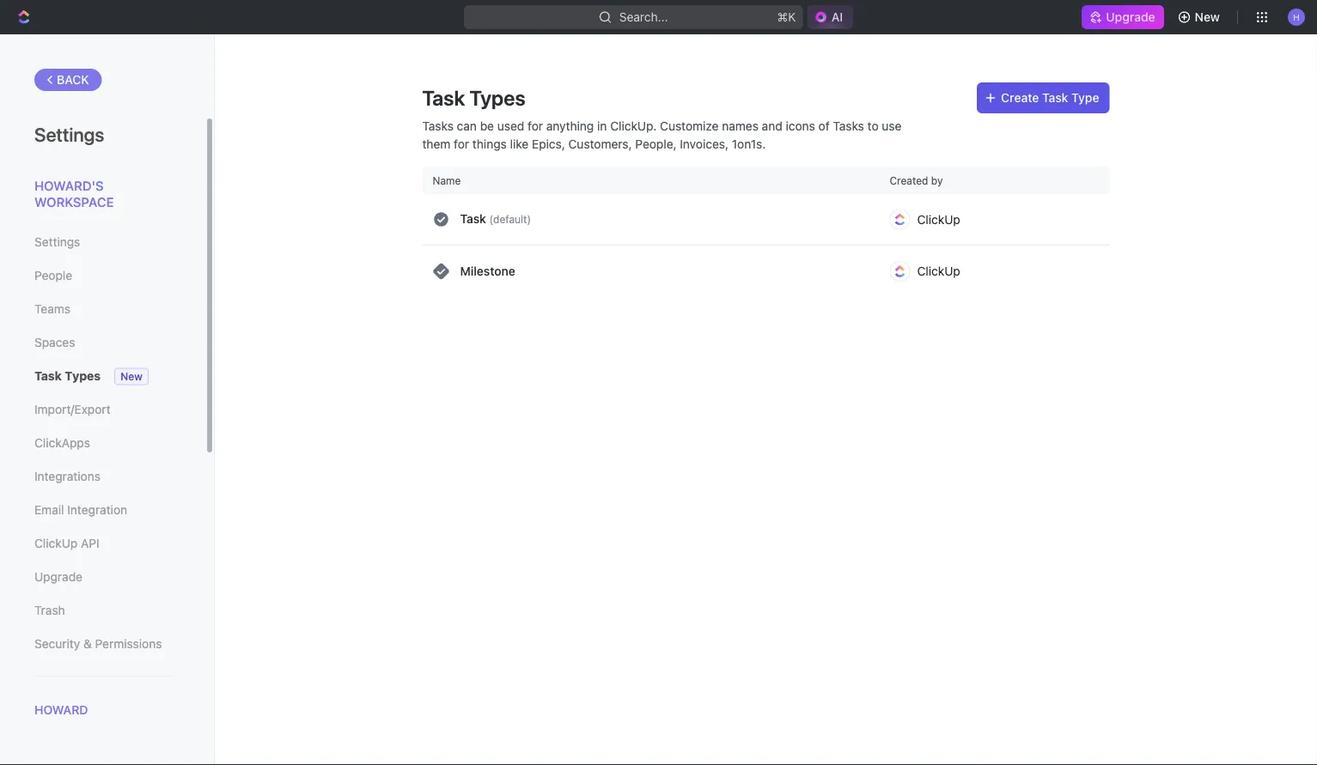 Task type: vqa. For each thing, say whether or not it's contained in the screenshot.
enable
no



Task type: describe. For each thing, give the bounding box(es) containing it.
howard
[[34, 703, 88, 718]]

clickapps
[[34, 436, 90, 450]]

clickapps link
[[34, 429, 171, 458]]

invoices,
[[680, 137, 729, 151]]

task types inside settings element
[[34, 369, 101, 383]]

0 vertical spatial types
[[470, 86, 526, 110]]

teams link
[[34, 295, 171, 324]]

them
[[422, 137, 451, 151]]

used
[[497, 119, 525, 133]]

people
[[34, 269, 72, 283]]

type
[[1072, 91, 1100, 105]]

1on1s.
[[732, 137, 766, 151]]

task left (default)
[[460, 212, 486, 226]]

email
[[34, 503, 64, 517]]

settings link
[[34, 228, 171, 257]]

can
[[457, 119, 477, 133]]

0 vertical spatial for
[[528, 119, 543, 133]]

created
[[890, 174, 929, 186]]

customize
[[660, 119, 719, 133]]

people link
[[34, 261, 171, 290]]

spaces
[[34, 336, 75, 350]]

create task type
[[1001, 91, 1100, 105]]

trash link
[[34, 596, 171, 626]]

h button
[[1283, 3, 1311, 31]]

security
[[34, 637, 80, 651]]

howard's workspace
[[34, 178, 114, 210]]

(default)
[[489, 214, 531, 226]]

task (default)
[[460, 212, 531, 226]]

task inside settings element
[[34, 369, 62, 383]]

icons
[[786, 119, 815, 133]]

of
[[819, 119, 830, 133]]

ai button
[[807, 5, 853, 29]]

new inside button
[[1195, 10, 1220, 24]]

back
[[57, 73, 89, 87]]

1 vertical spatial upgrade link
[[34, 563, 171, 592]]

settings element
[[0, 34, 215, 766]]

types inside settings element
[[65, 369, 101, 383]]

clickup api
[[34, 537, 99, 551]]

workspace
[[34, 195, 114, 210]]

2 tasks from the left
[[833, 119, 864, 133]]

integrations
[[34, 470, 101, 484]]

by
[[931, 174, 943, 186]]

epics,
[[532, 137, 565, 151]]

integration
[[67, 503, 127, 517]]

in
[[597, 119, 607, 133]]

0 vertical spatial task types
[[422, 86, 526, 110]]

integrations link
[[34, 462, 171, 492]]

howard's
[[34, 178, 104, 193]]

permissions
[[95, 637, 162, 651]]

new button
[[1171, 3, 1231, 31]]

email integration link
[[34, 496, 171, 525]]



Task type: locate. For each thing, give the bounding box(es) containing it.
1 horizontal spatial tasks
[[833, 119, 864, 133]]

upgrade down clickup api
[[34, 570, 83, 584]]

1 vertical spatial types
[[65, 369, 101, 383]]

task types up import/export
[[34, 369, 101, 383]]

task down spaces
[[34, 369, 62, 383]]

to
[[868, 119, 879, 133]]

and
[[762, 119, 783, 133]]

names
[[722, 119, 759, 133]]

ai
[[831, 10, 843, 24]]

teams
[[34, 302, 70, 316]]

create
[[1001, 91, 1039, 105]]

clickup for task
[[917, 212, 961, 226]]

upgrade inside settings element
[[34, 570, 83, 584]]

0 vertical spatial settings
[[34, 123, 104, 145]]

upgrade link
[[1082, 5, 1164, 29], [34, 563, 171, 592]]

1 vertical spatial clickup
[[917, 264, 961, 278]]

for
[[528, 119, 543, 133], [454, 137, 469, 151]]

1 vertical spatial task types
[[34, 369, 101, 383]]

email integration
[[34, 503, 127, 517]]

create task type button
[[977, 83, 1110, 113]]

import/export
[[34, 403, 111, 417]]

task left the type
[[1042, 91, 1069, 105]]

tasks
[[422, 119, 454, 133], [833, 119, 864, 133]]

customers,
[[569, 137, 632, 151]]

people,
[[635, 137, 677, 151]]

task types
[[422, 86, 526, 110], [34, 369, 101, 383]]

1 horizontal spatial upgrade
[[1106, 10, 1156, 24]]

like
[[510, 137, 529, 151]]

security & permissions link
[[34, 630, 171, 659]]

1 vertical spatial new
[[121, 371, 142, 383]]

0 horizontal spatial task types
[[34, 369, 101, 383]]

clickup for milestone
[[917, 264, 961, 278]]

1 horizontal spatial upgrade link
[[1082, 5, 1164, 29]]

milestone
[[460, 264, 515, 278]]

settings
[[34, 123, 104, 145], [34, 235, 80, 249]]

api
[[81, 537, 99, 551]]

0 horizontal spatial upgrade link
[[34, 563, 171, 592]]

1 horizontal spatial task types
[[422, 86, 526, 110]]

upgrade
[[1106, 10, 1156, 24], [34, 570, 83, 584]]

tasks can be used for anything in clickup. customize names and icons of tasks to use them for things like epics, customers, people, invoices, 1on1s.
[[422, 119, 902, 151]]

upgrade left the new button
[[1106, 10, 1156, 24]]

for down can
[[454, 137, 469, 151]]

0 vertical spatial clickup
[[917, 212, 961, 226]]

search...
[[619, 10, 668, 24]]

2 vertical spatial clickup
[[34, 537, 78, 551]]

1 vertical spatial settings
[[34, 235, 80, 249]]

name
[[433, 174, 461, 186]]

clickup
[[917, 212, 961, 226], [917, 264, 961, 278], [34, 537, 78, 551]]

trash
[[34, 604, 65, 618]]

back link
[[34, 69, 102, 91]]

be
[[480, 119, 494, 133]]

0 vertical spatial upgrade link
[[1082, 5, 1164, 29]]

0 vertical spatial upgrade
[[1106, 10, 1156, 24]]

1 horizontal spatial new
[[1195, 10, 1220, 24]]

1 tasks from the left
[[422, 119, 454, 133]]

1 vertical spatial for
[[454, 137, 469, 151]]

new inside settings element
[[121, 371, 142, 383]]

&
[[83, 637, 92, 651]]

clickup inside "link"
[[34, 537, 78, 551]]

1 horizontal spatial types
[[470, 86, 526, 110]]

task up can
[[422, 86, 465, 110]]

0 horizontal spatial tasks
[[422, 119, 454, 133]]

h
[[1294, 12, 1300, 22]]

upgrade link up "trash" link
[[34, 563, 171, 592]]

new
[[1195, 10, 1220, 24], [121, 371, 142, 383]]

clickup.
[[610, 119, 657, 133]]

tasks up them
[[422, 119, 454, 133]]

0 horizontal spatial for
[[454, 137, 469, 151]]

spaces link
[[34, 328, 171, 358]]

import/export link
[[34, 395, 171, 425]]

1 settings from the top
[[34, 123, 104, 145]]

for up epics, on the top
[[528, 119, 543, 133]]

types up import/export
[[65, 369, 101, 383]]

0 vertical spatial new
[[1195, 10, 1220, 24]]

task inside create task type button
[[1042, 91, 1069, 105]]

1 horizontal spatial for
[[528, 119, 543, 133]]

upgrade link left the new button
[[1082, 5, 1164, 29]]

task
[[422, 86, 465, 110], [1042, 91, 1069, 105], [460, 212, 486, 226], [34, 369, 62, 383]]

use
[[882, 119, 902, 133]]

types up be
[[470, 86, 526, 110]]

settings up howard's on the top left of page
[[34, 123, 104, 145]]

things
[[473, 137, 507, 151]]

created by
[[890, 174, 943, 186]]

0 horizontal spatial types
[[65, 369, 101, 383]]

⌘k
[[777, 10, 796, 24]]

settings up the people
[[34, 235, 80, 249]]

clickup api link
[[34, 529, 171, 559]]

anything
[[546, 119, 594, 133]]

tasks left to
[[833, 119, 864, 133]]

0 horizontal spatial new
[[121, 371, 142, 383]]

2 settings from the top
[[34, 235, 80, 249]]

1 vertical spatial upgrade
[[34, 570, 83, 584]]

0 horizontal spatial upgrade
[[34, 570, 83, 584]]

task types up can
[[422, 86, 526, 110]]

types
[[470, 86, 526, 110], [65, 369, 101, 383]]

security & permissions
[[34, 637, 162, 651]]



